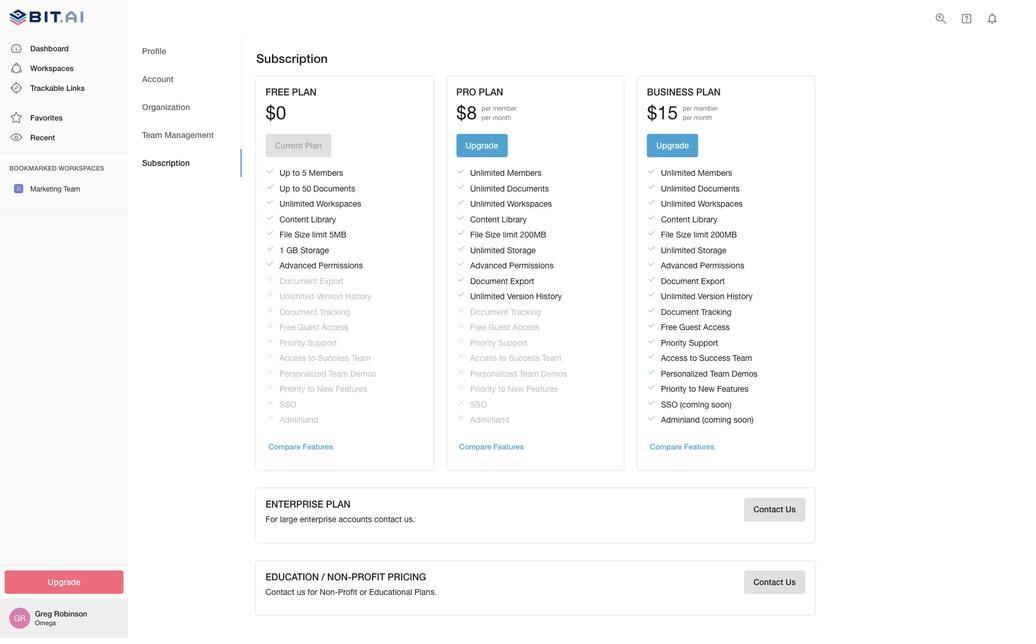 Task type: describe. For each thing, give the bounding box(es) containing it.
size for $8
[[485, 230, 501, 239]]

bookmarked workspaces
[[9, 164, 104, 172]]

favorites
[[30, 113, 63, 122]]

education
[[266, 571, 319, 582]]

educational
[[369, 587, 412, 597]]

1 compare from the left
[[268, 442, 301, 452]]

1 demos from the left
[[350, 369, 376, 378]]

file size limit 200mb for $15
[[661, 230, 737, 239]]

workspaces for $8
[[507, 199, 552, 209]]

1 compare features button from the left
[[266, 438, 336, 456]]

profile link
[[128, 37, 242, 65]]

1 personalized from the left
[[280, 369, 326, 378]]

compare features for $15
[[650, 442, 715, 452]]

free guest access for $8
[[470, 323, 539, 332]]

greg robinson omega
[[35, 609, 87, 627]]

upgrade for $15
[[656, 140, 689, 150]]

month for $15
[[694, 114, 712, 121]]

soon) for adminland (coming soon)
[[734, 415, 754, 425]]

content for $0
[[280, 215, 309, 224]]

pro
[[456, 86, 476, 97]]

200mb for $15
[[711, 230, 737, 239]]

contact
[[374, 515, 402, 524]]

version for $8
[[507, 292, 534, 301]]

version for $15
[[698, 292, 725, 301]]

gr
[[14, 614, 26, 623]]

members for $8
[[507, 168, 542, 178]]

organization
[[142, 102, 190, 112]]

subscription link
[[128, 149, 242, 177]]

new for $15
[[698, 384, 715, 394]]

file for $15
[[661, 230, 674, 239]]

contact us button for education / non-profit pricing
[[744, 570, 805, 594]]

1 access to success team from the left
[[280, 354, 371, 363]]

support for $15
[[689, 338, 718, 347]]

free for $0
[[280, 323, 296, 332]]

recent button
[[0, 128, 128, 148]]

free
[[266, 86, 289, 97]]

success for $8
[[509, 354, 540, 363]]

sso for $8
[[470, 400, 487, 409]]

$8
[[456, 102, 477, 124]]

advanced permissions for $15
[[661, 261, 744, 270]]

organization link
[[128, 93, 242, 121]]

gb
[[286, 246, 298, 255]]

members for $15
[[698, 168, 732, 178]]

library for $0
[[311, 215, 336, 224]]

priority to new features for $8
[[470, 384, 558, 394]]

trackable links button
[[0, 78, 128, 98]]

unlimited members for $8
[[470, 168, 542, 178]]

trackable
[[30, 83, 64, 93]]

dashboard button
[[0, 38, 128, 58]]

unlimited version history for $0
[[280, 292, 371, 301]]

1
[[280, 246, 284, 255]]

unlimited workspaces for $8
[[470, 199, 552, 209]]

50
[[302, 184, 311, 193]]

accounts
[[339, 515, 372, 524]]

demos for $15
[[732, 369, 758, 378]]

document tracking for $8
[[470, 307, 541, 317]]

account
[[142, 74, 174, 84]]

for
[[308, 587, 317, 597]]

file size limit 5mb
[[280, 230, 347, 239]]

guest for $15
[[679, 323, 701, 332]]

business
[[647, 86, 694, 97]]

up to 50 documents
[[280, 184, 355, 193]]

5
[[302, 168, 307, 178]]

1 success from the left
[[318, 354, 349, 363]]

(coming for sso
[[680, 400, 709, 409]]

document export for $8
[[470, 276, 534, 286]]

1 free guest access from the left
[[280, 323, 348, 332]]

library for $8
[[502, 215, 527, 224]]

pricing
[[388, 571, 426, 582]]

for
[[266, 515, 278, 524]]

3 sso from the left
[[661, 400, 678, 409]]

1 priority to new features from the left
[[280, 384, 367, 394]]

us
[[297, 587, 305, 597]]

file size limit 200mb for $8
[[470, 230, 546, 239]]

enterprise plan for large enterprise accounts contact us.
[[266, 499, 415, 524]]

history for $8
[[536, 292, 562, 301]]

history for $15
[[727, 292, 753, 301]]

guest for $8
[[488, 323, 510, 332]]

access to success team for $8
[[470, 354, 561, 363]]

education / non-profit pricing contact us for non-profit or educational plans.
[[266, 571, 437, 597]]

marketing
[[30, 185, 61, 193]]

compare features button for $8
[[456, 438, 527, 456]]

marketing team button
[[0, 179, 128, 199]]

soon) for sso (coming soon)
[[711, 400, 731, 409]]

advanced for $8
[[470, 261, 507, 270]]

(coming for adminland
[[702, 415, 731, 425]]

priority support for $15
[[661, 338, 718, 347]]

0 horizontal spatial upgrade
[[48, 577, 80, 587]]

/
[[321, 571, 325, 582]]

us for enterprise plan
[[786, 504, 796, 514]]

content library for $8
[[470, 215, 527, 224]]

month for $8
[[493, 114, 511, 121]]

advanced for $0
[[280, 261, 316, 270]]

subscription inside tab list
[[142, 158, 190, 168]]

contact for education / non-profit pricing
[[753, 577, 783, 587]]

large
[[280, 515, 298, 524]]

limit for $0
[[312, 230, 327, 239]]

contact us button for enterprise plan
[[744, 498, 805, 522]]

demos for $8
[[541, 369, 567, 378]]

contact for enterprise plan
[[753, 504, 783, 514]]

unlimited documents for $8
[[470, 184, 549, 193]]

5mb
[[329, 230, 347, 239]]

storage for $15
[[698, 246, 726, 255]]

unlimited workspaces for $0
[[280, 199, 361, 209]]

export for $15
[[701, 276, 725, 286]]

file for $0
[[280, 230, 292, 239]]

free for $15
[[661, 323, 677, 332]]

team inside team management link
[[142, 130, 162, 140]]

non-
[[320, 587, 338, 597]]

marketing team
[[30, 185, 80, 193]]

enterprise
[[300, 515, 336, 524]]

document export for $0
[[280, 276, 344, 286]]

workspaces for $15
[[698, 199, 743, 209]]

plan for $15
[[696, 86, 721, 97]]

free guest access for $15
[[661, 323, 730, 332]]

compare for $15
[[650, 442, 682, 452]]

workspaces inside button
[[30, 63, 74, 73]]

personalized team demos for $15
[[661, 369, 758, 378]]

unlimited version history for $15
[[661, 292, 753, 301]]

export for $0
[[320, 276, 344, 286]]

sso (coming soon)
[[661, 400, 731, 409]]

management
[[164, 130, 214, 140]]

support for $8
[[498, 338, 528, 347]]

unlimited workspaces for $15
[[661, 199, 743, 209]]



Task type: locate. For each thing, give the bounding box(es) containing it.
1 vertical spatial (coming
[[702, 415, 731, 425]]

2 horizontal spatial compare features
[[650, 442, 715, 452]]

1 horizontal spatial personalized team demos
[[470, 369, 567, 378]]

1 horizontal spatial member
[[694, 105, 718, 112]]

0 vertical spatial (coming
[[680, 400, 709, 409]]

compare
[[268, 442, 301, 452], [459, 442, 491, 452], [650, 442, 682, 452]]

1 document export from the left
[[280, 276, 344, 286]]

upgrade up robinson
[[48, 577, 80, 587]]

2 free guest access from the left
[[470, 323, 539, 332]]

1 horizontal spatial content library
[[470, 215, 527, 224]]

1 horizontal spatial new
[[508, 384, 524, 394]]

2 new from the left
[[508, 384, 524, 394]]

permissions for $15
[[700, 261, 744, 270]]

permissions for $8
[[509, 261, 554, 270]]

workspaces
[[30, 63, 74, 73], [316, 199, 361, 209], [507, 199, 552, 209], [698, 199, 743, 209]]

0 horizontal spatial demos
[[350, 369, 376, 378]]

2 priority to new features from the left
[[470, 384, 558, 394]]

2 tracking from the left
[[510, 307, 541, 317]]

2 horizontal spatial advanced permissions
[[661, 261, 744, 270]]

unlimited storage for $15
[[661, 246, 726, 255]]

workspaces
[[59, 164, 104, 172]]

2 file from the left
[[470, 230, 483, 239]]

1 horizontal spatial access to success team
[[470, 354, 561, 363]]

1 horizontal spatial unlimited version history
[[470, 292, 562, 301]]

upgrade button for $15
[[647, 134, 698, 157]]

2 horizontal spatial library
[[692, 215, 717, 224]]

3 compare features from the left
[[650, 442, 715, 452]]

1 up from the top
[[280, 168, 290, 178]]

upgrade button up robinson
[[5, 570, 123, 594]]

0 horizontal spatial version
[[316, 292, 343, 301]]

2 horizontal spatial guest
[[679, 323, 701, 332]]

1 document tracking from the left
[[280, 307, 350, 317]]

1 vertical spatial soon)
[[734, 415, 754, 425]]

1 export from the left
[[320, 276, 344, 286]]

2 adminland from the left
[[470, 415, 509, 425]]

2 support from the left
[[498, 338, 528, 347]]

0 horizontal spatial access to success team
[[280, 354, 371, 363]]

1 horizontal spatial permissions
[[509, 261, 554, 270]]

adminland (coming soon)
[[661, 415, 754, 425]]

1 horizontal spatial compare features button
[[456, 438, 527, 456]]

2 sso from the left
[[470, 400, 487, 409]]

0 horizontal spatial unlimited version history
[[280, 292, 371, 301]]

2 compare from the left
[[459, 442, 491, 452]]

2 horizontal spatial content library
[[661, 215, 717, 224]]

2 content from the left
[[470, 215, 499, 224]]

plans.
[[414, 587, 437, 597]]

member for $15
[[694, 105, 718, 112]]

upgrade
[[466, 140, 498, 150], [656, 140, 689, 150], [48, 577, 80, 587]]

storage for $8
[[507, 246, 536, 255]]

0 horizontal spatial personalized
[[280, 369, 326, 378]]

1 horizontal spatial demos
[[541, 369, 567, 378]]

2 contact us button from the top
[[744, 570, 805, 594]]

export for $8
[[510, 276, 534, 286]]

2 version from the left
[[507, 292, 534, 301]]

plan inside pro plan $8 per member per month
[[479, 86, 503, 97]]

limit for $15
[[694, 230, 708, 239]]

file size limit 200mb
[[470, 230, 546, 239], [661, 230, 737, 239]]

1 horizontal spatial success
[[509, 354, 540, 363]]

1 tracking from the left
[[320, 307, 350, 317]]

3 priority to new features from the left
[[661, 384, 749, 394]]

3 document tracking from the left
[[661, 307, 732, 317]]

up to 5 members
[[280, 168, 343, 178]]

2 horizontal spatial new
[[698, 384, 715, 394]]

profit
[[351, 571, 385, 582]]

document export for $15
[[661, 276, 725, 286]]

0 horizontal spatial content
[[280, 215, 309, 224]]

2 horizontal spatial limit
[[694, 230, 708, 239]]

2 horizontal spatial permissions
[[700, 261, 744, 270]]

3 personalized from the left
[[661, 369, 708, 378]]

month
[[493, 114, 511, 121], [694, 114, 712, 121]]

document
[[280, 276, 317, 286], [470, 276, 508, 286], [661, 276, 699, 286], [280, 307, 317, 317], [470, 307, 508, 317], [661, 307, 699, 317]]

member right $8 at top
[[493, 105, 517, 112]]

1 horizontal spatial guest
[[488, 323, 510, 332]]

unlimited members
[[470, 168, 542, 178], [661, 168, 732, 178]]

size for $0
[[294, 230, 310, 239]]

library for $15
[[692, 215, 717, 224]]

content for $15
[[661, 215, 690, 224]]

3 demos from the left
[[732, 369, 758, 378]]

0 horizontal spatial new
[[317, 384, 333, 394]]

personalized team demos for $8
[[470, 369, 567, 378]]

2 horizontal spatial document export
[[661, 276, 725, 286]]

2 horizontal spatial tracking
[[701, 307, 732, 317]]

history
[[345, 292, 371, 301], [536, 292, 562, 301], [727, 292, 753, 301]]

1 content from the left
[[280, 215, 309, 224]]

member inside pro plan $8 per member per month
[[493, 105, 517, 112]]

3 tracking from the left
[[701, 307, 732, 317]]

month right $8 at top
[[493, 114, 511, 121]]

3 content library from the left
[[661, 215, 717, 224]]

2 document tracking from the left
[[470, 307, 541, 317]]

unlimited version history
[[280, 292, 371, 301], [470, 292, 562, 301], [661, 292, 753, 301]]

subscription up free on the top of page
[[256, 51, 328, 66]]

3 priority support from the left
[[661, 338, 718, 347]]

1 storage from the left
[[300, 246, 329, 255]]

3 compare from the left
[[650, 442, 682, 452]]

business plan $15 per member per month
[[647, 86, 721, 124]]

1 horizontal spatial library
[[502, 215, 527, 224]]

1 vertical spatial subscription
[[142, 158, 190, 168]]

0 horizontal spatial compare features button
[[266, 438, 336, 456]]

up
[[280, 168, 290, 178], [280, 184, 290, 193]]

2 compare features from the left
[[459, 442, 524, 452]]

2 history from the left
[[536, 292, 562, 301]]

2 horizontal spatial personalized team demos
[[661, 369, 758, 378]]

2 priority support from the left
[[470, 338, 528, 347]]

upgrade button down $8 at top
[[456, 134, 508, 157]]

3 version from the left
[[698, 292, 725, 301]]

1 horizontal spatial export
[[510, 276, 534, 286]]

month inside pro plan $8 per member per month
[[493, 114, 511, 121]]

demos
[[350, 369, 376, 378], [541, 369, 567, 378], [732, 369, 758, 378]]

upgrade for $8
[[466, 140, 498, 150]]

subscription down team management
[[142, 158, 190, 168]]

free plan $0
[[266, 86, 316, 124]]

0 horizontal spatial priority to new features
[[280, 384, 367, 394]]

2 limit from the left
[[503, 230, 518, 239]]

document export
[[280, 276, 344, 286], [470, 276, 534, 286], [661, 276, 725, 286]]

0 horizontal spatial file size limit 200mb
[[470, 230, 546, 239]]

free for $8
[[470, 323, 486, 332]]

content library
[[280, 215, 336, 224], [470, 215, 527, 224], [661, 215, 717, 224]]

0 vertical spatial subscription
[[256, 51, 328, 66]]

2 compare features button from the left
[[456, 438, 527, 456]]

1 file size limit 200mb from the left
[[470, 230, 546, 239]]

3 guest from the left
[[679, 323, 701, 332]]

0 horizontal spatial compare
[[268, 442, 301, 452]]

0 horizontal spatial soon)
[[711, 400, 731, 409]]

unlimited
[[470, 168, 505, 178], [661, 168, 696, 178], [470, 184, 505, 193], [661, 184, 696, 193], [280, 199, 314, 209], [470, 199, 505, 209], [661, 199, 696, 209], [470, 246, 505, 255], [661, 246, 696, 255], [280, 292, 314, 301], [470, 292, 505, 301], [661, 292, 696, 301]]

1 horizontal spatial upgrade
[[466, 140, 498, 150]]

documents for $8
[[507, 184, 549, 193]]

priority support
[[280, 338, 337, 347], [470, 338, 528, 347], [661, 338, 718, 347]]

2 horizontal spatial size
[[676, 230, 691, 239]]

0 horizontal spatial export
[[320, 276, 344, 286]]

(coming
[[680, 400, 709, 409], [702, 415, 731, 425]]

plan for $0
[[292, 86, 316, 97]]

$15
[[647, 102, 678, 124]]

1 horizontal spatial content
[[470, 215, 499, 224]]

compare for $8
[[459, 442, 491, 452]]

tab list
[[128, 37, 242, 177]]

(coming down "sso (coming soon)"
[[702, 415, 731, 425]]

2 horizontal spatial access to success team
[[661, 354, 752, 363]]

1 horizontal spatial document tracking
[[470, 307, 541, 317]]

document tracking for $15
[[661, 307, 732, 317]]

0 horizontal spatial limit
[[312, 230, 327, 239]]

1 content library from the left
[[280, 215, 336, 224]]

priority to new features
[[280, 384, 367, 394], [470, 384, 558, 394], [661, 384, 749, 394]]

3 export from the left
[[701, 276, 725, 286]]

member right "$15" on the right top
[[694, 105, 718, 112]]

1 history from the left
[[345, 292, 371, 301]]

0 horizontal spatial guest
[[298, 323, 320, 332]]

0 horizontal spatial content library
[[280, 215, 336, 224]]

1 horizontal spatial unlimited members
[[661, 168, 732, 178]]

1 horizontal spatial 200mb
[[711, 230, 737, 239]]

2 permissions from the left
[[509, 261, 554, 270]]

2 us from the top
[[786, 577, 796, 587]]

tracking for $8
[[510, 307, 541, 317]]

unlimited version history for $8
[[470, 292, 562, 301]]

profit
[[338, 587, 357, 597]]

3 success from the left
[[699, 354, 730, 363]]

0 horizontal spatial personalized team demos
[[280, 369, 376, 378]]

2 document export from the left
[[470, 276, 534, 286]]

unlimited documents for $15
[[661, 184, 740, 193]]

plan
[[292, 86, 316, 97], [479, 86, 503, 97], [696, 86, 721, 97], [326, 499, 350, 510]]

compare features for $8
[[459, 442, 524, 452]]

adminland for $0
[[280, 415, 318, 425]]

3 members from the left
[[698, 168, 732, 178]]

1 month from the left
[[493, 114, 511, 121]]

advanced for $15
[[661, 261, 698, 270]]

2 unlimited members from the left
[[661, 168, 732, 178]]

advanced permissions
[[280, 261, 363, 270], [470, 261, 554, 270], [661, 261, 744, 270]]

1 members from the left
[[309, 168, 343, 178]]

pro plan $8 per member per month
[[456, 86, 517, 124]]

up left 5
[[280, 168, 290, 178]]

support
[[307, 338, 337, 347], [498, 338, 528, 347], [689, 338, 718, 347]]

2 up from the top
[[280, 184, 290, 193]]

0 horizontal spatial document tracking
[[280, 307, 350, 317]]

personalized for $15
[[661, 369, 708, 378]]

permissions
[[318, 261, 363, 270], [509, 261, 554, 270], [700, 261, 744, 270]]

tracking for $15
[[701, 307, 732, 317]]

us for education / non-profit pricing
[[786, 577, 796, 587]]

0 horizontal spatial unlimited storage
[[470, 246, 536, 255]]

2 advanced from the left
[[470, 261, 507, 270]]

document tracking for $0
[[280, 307, 350, 317]]

plan inside enterprise plan for large enterprise accounts contact us.
[[326, 499, 350, 510]]

3 content from the left
[[661, 215, 690, 224]]

up left 50
[[280, 184, 290, 193]]

1 free from the left
[[280, 323, 296, 332]]

plan for for
[[326, 499, 350, 510]]

2 demos from the left
[[541, 369, 567, 378]]

recent
[[30, 133, 55, 142]]

3 limit from the left
[[694, 230, 708, 239]]

0 horizontal spatial documents
[[313, 184, 355, 193]]

2 horizontal spatial content
[[661, 215, 690, 224]]

1 size from the left
[[294, 230, 310, 239]]

plan right free on the top of page
[[292, 86, 316, 97]]

upgrade down $8 at top
[[466, 140, 498, 150]]

team
[[142, 130, 162, 140], [63, 185, 80, 193], [351, 354, 371, 363], [542, 354, 561, 363], [733, 354, 752, 363], [329, 369, 348, 378], [519, 369, 539, 378], [710, 369, 729, 378]]

month inside business plan $15 per member per month
[[694, 114, 712, 121]]

1 vertical spatial up
[[280, 184, 290, 193]]

plan right pro at the left of page
[[479, 86, 503, 97]]

access to success team
[[280, 354, 371, 363], [470, 354, 561, 363], [661, 354, 752, 363]]

sso for $0
[[280, 400, 296, 409]]

1 advanced permissions from the left
[[280, 261, 363, 270]]

2 horizontal spatial unlimited workspaces
[[661, 199, 743, 209]]

2 file size limit 200mb from the left
[[661, 230, 737, 239]]

3 permissions from the left
[[700, 261, 744, 270]]

workspaces for $0
[[316, 199, 361, 209]]

plan inside free plan $0
[[292, 86, 316, 97]]

plan up accounts
[[326, 499, 350, 510]]

contact inside education / non-profit pricing contact us for non-profit or educational plans.
[[266, 587, 295, 597]]

2 horizontal spatial document tracking
[[661, 307, 732, 317]]

2 unlimited workspaces from the left
[[470, 199, 552, 209]]

documents for $15
[[698, 184, 740, 193]]

3 size from the left
[[676, 230, 691, 239]]

links
[[66, 83, 85, 93]]

dashboard
[[30, 43, 69, 53]]

1 horizontal spatial compare features
[[459, 442, 524, 452]]

per
[[482, 105, 491, 112], [683, 105, 692, 112], [482, 114, 491, 121], [683, 114, 692, 121]]

1 vertical spatial contact
[[753, 577, 783, 587]]

1 unlimited documents from the left
[[470, 184, 549, 193]]

1 us from the top
[[786, 504, 796, 514]]

200mb
[[520, 230, 546, 239], [711, 230, 737, 239]]

team management link
[[128, 121, 242, 149]]

1 library from the left
[[311, 215, 336, 224]]

0 vertical spatial us
[[786, 504, 796, 514]]

2 library from the left
[[502, 215, 527, 224]]

2 month from the left
[[694, 114, 712, 121]]

new for $8
[[508, 384, 524, 394]]

guest for $0
[[298, 323, 320, 332]]

compare features button for $15
[[647, 438, 717, 456]]

0 horizontal spatial upgrade button
[[5, 570, 123, 594]]

1 unlimited workspaces from the left
[[280, 199, 361, 209]]

0 horizontal spatial file
[[280, 230, 292, 239]]

$0
[[266, 102, 286, 124]]

1 horizontal spatial personalized
[[470, 369, 517, 378]]

2 200mb from the left
[[711, 230, 737, 239]]

limit
[[312, 230, 327, 239], [503, 230, 518, 239], [694, 230, 708, 239]]

1 priority support from the left
[[280, 338, 337, 347]]

1 sso from the left
[[280, 400, 296, 409]]

1 horizontal spatial members
[[507, 168, 542, 178]]

1 horizontal spatial document export
[[470, 276, 534, 286]]

1 horizontal spatial advanced permissions
[[470, 261, 554, 270]]

member inside business plan $15 per member per month
[[694, 105, 718, 112]]

size
[[294, 230, 310, 239], [485, 230, 501, 239], [676, 230, 691, 239]]

team inside the marketing team button
[[63, 185, 80, 193]]

unlimited storage for $8
[[470, 246, 536, 255]]

1 contact us from the top
[[753, 504, 796, 514]]

1 adminland from the left
[[280, 415, 318, 425]]

2 documents from the left
[[507, 184, 549, 193]]

1 new from the left
[[317, 384, 333, 394]]

bookmarked
[[9, 164, 57, 172]]

3 unlimited version history from the left
[[661, 292, 753, 301]]

3 file from the left
[[661, 230, 674, 239]]

1 member from the left
[[493, 105, 517, 112]]

1 horizontal spatial documents
[[507, 184, 549, 193]]

upgrade down "$15" on the right top
[[656, 140, 689, 150]]

advanced permissions for $0
[[280, 261, 363, 270]]

0 horizontal spatial compare features
[[268, 442, 333, 452]]

3 adminland from the left
[[661, 415, 700, 425]]

profile
[[142, 46, 166, 56]]

non-
[[327, 571, 351, 582]]

1 horizontal spatial file
[[470, 230, 483, 239]]

greg
[[35, 609, 52, 619]]

priority
[[280, 338, 305, 347], [470, 338, 496, 347], [661, 338, 687, 347], [280, 384, 305, 394], [470, 384, 496, 394], [661, 384, 687, 394]]

success
[[318, 354, 349, 363], [509, 354, 540, 363], [699, 354, 730, 363]]

(coming up adminland (coming soon)
[[680, 400, 709, 409]]

0 horizontal spatial free
[[280, 323, 296, 332]]

2 horizontal spatial support
[[689, 338, 718, 347]]

personalized
[[280, 369, 326, 378], [470, 369, 517, 378], [661, 369, 708, 378]]

1 vertical spatial contact us
[[753, 577, 796, 587]]

contact us for enterprise plan
[[753, 504, 796, 514]]

guest
[[298, 323, 320, 332], [488, 323, 510, 332], [679, 323, 701, 332]]

1 compare features from the left
[[268, 442, 333, 452]]

2 horizontal spatial priority support
[[661, 338, 718, 347]]

upgrade button
[[456, 134, 508, 157], [647, 134, 698, 157], [5, 570, 123, 594]]

enterprise
[[266, 499, 323, 510]]

team management
[[142, 130, 214, 140]]

0 horizontal spatial size
[[294, 230, 310, 239]]

unlimited storage
[[470, 246, 536, 255], [661, 246, 726, 255]]

personalized team demos
[[280, 369, 376, 378], [470, 369, 567, 378], [661, 369, 758, 378]]

adminland
[[280, 415, 318, 425], [470, 415, 509, 425], [661, 415, 700, 425]]

1 horizontal spatial sso
[[470, 400, 487, 409]]

0 horizontal spatial priority support
[[280, 338, 337, 347]]

1 documents from the left
[[313, 184, 355, 193]]

free guest access
[[280, 323, 348, 332], [470, 323, 539, 332], [661, 323, 730, 332]]

file for $8
[[470, 230, 483, 239]]

1 permissions from the left
[[318, 261, 363, 270]]

0 horizontal spatial library
[[311, 215, 336, 224]]

advanced
[[280, 261, 316, 270], [470, 261, 507, 270], [661, 261, 698, 270]]

trackable links
[[30, 83, 85, 93]]

account link
[[128, 65, 242, 93]]

2 unlimited documents from the left
[[661, 184, 740, 193]]

3 documents from the left
[[698, 184, 740, 193]]

3 access to success team from the left
[[661, 354, 752, 363]]

document tracking
[[280, 307, 350, 317], [470, 307, 541, 317], [661, 307, 732, 317]]

1 personalized team demos from the left
[[280, 369, 376, 378]]

0 horizontal spatial members
[[309, 168, 343, 178]]

1 support from the left
[[307, 338, 337, 347]]

2 guest from the left
[[488, 323, 510, 332]]

up for up to 5 members
[[280, 168, 290, 178]]

3 advanced permissions from the left
[[661, 261, 744, 270]]

priority support for $8
[[470, 338, 528, 347]]

size for $15
[[676, 230, 691, 239]]

1 unlimited storage from the left
[[470, 246, 536, 255]]

robinson
[[54, 609, 87, 619]]

1 unlimited version history from the left
[[280, 292, 371, 301]]

up for up to 50 documents
[[280, 184, 290, 193]]

2 horizontal spatial upgrade button
[[647, 134, 698, 157]]

2 horizontal spatial priority to new features
[[661, 384, 749, 394]]

us.
[[404, 515, 415, 524]]

success for $15
[[699, 354, 730, 363]]

upgrade button down "$15" on the right top
[[647, 134, 698, 157]]

0 horizontal spatial adminland
[[280, 415, 318, 425]]

priority to new features for $15
[[661, 384, 749, 394]]

0 horizontal spatial subscription
[[142, 158, 190, 168]]

1 horizontal spatial tracking
[[510, 307, 541, 317]]

0 horizontal spatial success
[[318, 354, 349, 363]]

3 advanced from the left
[[661, 261, 698, 270]]

0 horizontal spatial permissions
[[318, 261, 363, 270]]

tab list containing profile
[[128, 37, 242, 177]]

member for $8
[[493, 105, 517, 112]]

0 vertical spatial soon)
[[711, 400, 731, 409]]

2 horizontal spatial free guest access
[[661, 323, 730, 332]]

favorites button
[[0, 108, 128, 128]]

1 horizontal spatial size
[[485, 230, 501, 239]]

members
[[309, 168, 343, 178], [507, 168, 542, 178], [698, 168, 732, 178]]

content for $8
[[470, 215, 499, 224]]

plan inside business plan $15 per member per month
[[696, 86, 721, 97]]

library
[[311, 215, 336, 224], [502, 215, 527, 224], [692, 215, 717, 224]]

tracking
[[320, 307, 350, 317], [510, 307, 541, 317], [701, 307, 732, 317]]

advanced permissions for $8
[[470, 261, 554, 270]]

2 horizontal spatial export
[[701, 276, 725, 286]]

compare features button
[[266, 438, 336, 456], [456, 438, 527, 456], [647, 438, 717, 456]]

0 horizontal spatial 200mb
[[520, 230, 546, 239]]

unlimited documents
[[470, 184, 549, 193], [661, 184, 740, 193]]

2 horizontal spatial compare
[[650, 442, 682, 452]]

plan right business
[[696, 86, 721, 97]]

1 version from the left
[[316, 292, 343, 301]]

2 personalized from the left
[[470, 369, 517, 378]]

1 gb storage
[[280, 246, 329, 255]]

2 horizontal spatial compare features button
[[647, 438, 717, 456]]

or
[[360, 587, 367, 597]]

3 compare features button from the left
[[647, 438, 717, 456]]

omega
[[35, 620, 56, 627]]

plan for $8
[[479, 86, 503, 97]]

1 horizontal spatial adminland
[[470, 415, 509, 425]]

2 horizontal spatial advanced
[[661, 261, 698, 270]]

0 horizontal spatial tracking
[[320, 307, 350, 317]]

contact us for education / non-profit pricing
[[753, 577, 796, 587]]

200mb for $8
[[520, 230, 546, 239]]

1 horizontal spatial storage
[[507, 246, 536, 255]]

subscription
[[256, 51, 328, 66], [142, 158, 190, 168]]

month right "$15" on the right top
[[694, 114, 712, 121]]

3 support from the left
[[689, 338, 718, 347]]

upgrade button for $8
[[456, 134, 508, 157]]

workspaces button
[[0, 58, 128, 78]]

3 document export from the left
[[661, 276, 725, 286]]

2 horizontal spatial personalized
[[661, 369, 708, 378]]

1 unlimited members from the left
[[470, 168, 542, 178]]

content library for $15
[[661, 215, 717, 224]]

to
[[293, 168, 300, 178], [293, 184, 300, 193], [308, 354, 316, 363], [499, 354, 506, 363], [690, 354, 697, 363], [307, 384, 315, 394], [498, 384, 505, 394], [689, 384, 696, 394]]

unlimited members for $15
[[661, 168, 732, 178]]



Task type: vqa. For each thing, say whether or not it's contained in the screenshot.
sixth … from the top of the page
no



